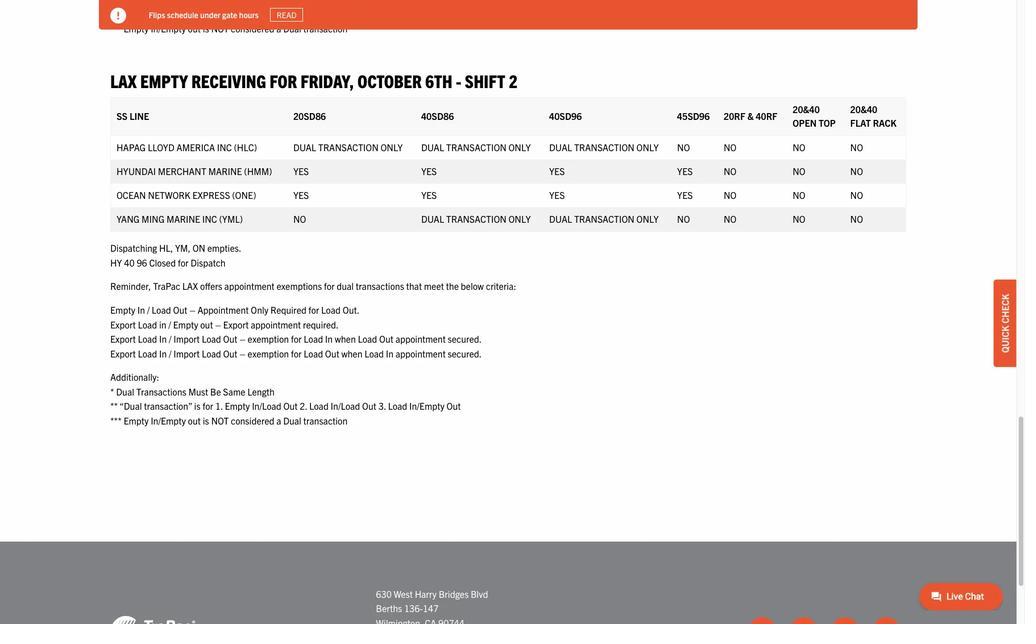 Task type: vqa. For each thing, say whether or not it's contained in the screenshot.
Quick Check
yes



Task type: locate. For each thing, give the bounding box(es) containing it.
dispatching hl, ym, on empties. hy 40 96 closed for dispatch
[[110, 242, 241, 268]]

2 considered from the top
[[231, 415, 274, 426]]

630 west harry bridges blvd berths 136-147
[[376, 588, 488, 614]]

2 transaction from the top
[[303, 415, 348, 426]]

on
[[193, 242, 205, 254]]

0 vertical spatial marine
[[208, 166, 242, 177]]

2 ** from the top
[[110, 401, 118, 412]]

reminder,
[[110, 280, 151, 292]]

empties.
[[207, 242, 241, 254]]

147
[[423, 603, 439, 614]]

transaction
[[318, 142, 379, 153], [446, 142, 506, 153], [574, 142, 634, 153], [446, 213, 506, 225], [574, 213, 634, 225]]

when
[[335, 333, 356, 345], [341, 348, 362, 359]]

exemption down only
[[248, 333, 289, 345]]

transaction inside ** "dual transaction" is for 1. empty in/load out 2. load in/load out 3. load in/empty out *** empty in/empty out is not considered a dual transaction
[[303, 23, 348, 34]]

transaction
[[303, 23, 348, 34], [303, 415, 348, 426]]

2 vertical spatial dual
[[283, 415, 301, 426]]

1 vertical spatial ***
[[110, 415, 122, 426]]

/ down reminder,
[[147, 304, 150, 315]]

trapac
[[153, 280, 180, 292]]

for inside additionally: * dual transactions must be same length ** "dual transaction" is for 1. empty in/load out 2. load in/load out 3. load in/empty out *** empty in/empty out is not considered a dual transaction
[[203, 401, 213, 412]]

3.
[[378, 8, 386, 20], [378, 401, 386, 412]]

0 vertical spatial exemption
[[248, 333, 289, 345]]

2 1. from the top
[[215, 401, 223, 412]]

exemptions
[[277, 280, 322, 292]]

berths
[[376, 603, 402, 614]]

transaction" left the under
[[144, 8, 192, 20]]

1. down be
[[215, 401, 223, 412]]

hl,
[[159, 242, 173, 254]]

out down flips schedule under gate hours
[[188, 23, 201, 34]]

out inside ** "dual transaction" is for 1. empty in/load out 2. load in/load out 3. load in/empty out *** empty in/empty out is not considered a dual transaction
[[188, 23, 201, 34]]

1 vertical spatial transaction
[[303, 415, 348, 426]]

2 "dual from the top
[[120, 401, 142, 412]]

0 horizontal spatial 20&40
[[793, 104, 820, 115]]

express
[[192, 189, 230, 201]]

same
[[223, 386, 245, 397]]

/ right in
[[168, 319, 171, 330]]

20&40 inside 20&40 flat rack
[[850, 104, 877, 115]]

yang ming marine inc (yml)
[[117, 213, 243, 225]]

1 vertical spatial secured.
[[448, 348, 482, 359]]

0 vertical spatial a
[[276, 23, 281, 34]]

not down the under
[[211, 23, 229, 34]]

0 horizontal spatial marine
[[167, 213, 200, 225]]

0 vertical spatial "dual
[[120, 8, 142, 20]]

1 vertical spatial exemption
[[248, 348, 289, 359]]

quick check link
[[994, 280, 1017, 367]]

transaction" inside additionally: * dual transactions must be same length ** "dual transaction" is for 1. empty in/load out 2. load in/load out 3. load in/empty out *** empty in/empty out is not considered a dual transaction
[[144, 401, 192, 412]]

2 3. from the top
[[378, 401, 386, 412]]

check
[[999, 294, 1011, 324]]

0 vertical spatial transaction
[[303, 23, 348, 34]]

only
[[381, 142, 403, 153], [509, 142, 531, 153], [637, 142, 659, 153], [509, 213, 531, 225], [637, 213, 659, 225]]

2. inside additionally: * dual transactions must be same length ** "dual transaction" is for 1. empty in/load out 2. load in/load out 3. load in/empty out *** empty in/empty out is not considered a dual transaction
[[300, 401, 307, 412]]

shift
[[465, 69, 505, 91]]

20rf
[[724, 110, 745, 122]]

exemption up the length
[[248, 348, 289, 359]]

below
[[461, 280, 484, 292]]

for inside dispatching hl, ym, on empties. hy 40 96 closed for dispatch
[[178, 257, 189, 268]]

1 transaction from the top
[[303, 23, 348, 34]]

import up must
[[174, 348, 200, 359]]

0 vertical spatial import
[[174, 333, 200, 345]]

1 vertical spatial **
[[110, 401, 118, 412]]

"dual down additionally:
[[120, 401, 142, 412]]

1 vertical spatial a
[[276, 415, 281, 426]]

appointment
[[224, 280, 274, 292], [251, 319, 301, 330], [396, 333, 446, 345], [396, 348, 446, 359]]

transactions
[[136, 386, 186, 397]]

0 vertical spatial out
[[188, 23, 201, 34]]

0 horizontal spatial lax
[[110, 69, 137, 91]]

dual
[[293, 142, 316, 153], [421, 142, 444, 153], [549, 142, 572, 153], [421, 213, 444, 225], [549, 213, 572, 225]]

40sd86
[[421, 110, 454, 122]]

0 vertical spatial ***
[[110, 23, 122, 34]]

when down the out.
[[341, 348, 362, 359]]

0 vertical spatial secured.
[[448, 333, 482, 345]]

solid image
[[110, 8, 126, 24]]

marine down ocean network express (one) on the top of the page
[[167, 213, 200, 225]]

20&40 up open
[[793, 104, 820, 115]]

open
[[793, 117, 817, 129]]

merchant
[[158, 166, 206, 177]]

1 vertical spatial marine
[[167, 213, 200, 225]]

0 vertical spatial 2.
[[300, 8, 307, 20]]

1 a from the top
[[276, 23, 281, 34]]

lax up ss
[[110, 69, 137, 91]]

2 transaction" from the top
[[144, 401, 192, 412]]

ss
[[117, 110, 127, 122]]

1 3. from the top
[[378, 8, 386, 20]]

no
[[677, 142, 690, 153], [724, 142, 737, 153], [793, 142, 805, 153], [850, 142, 863, 153], [724, 166, 737, 177], [793, 166, 805, 177], [850, 166, 863, 177], [724, 189, 737, 201], [793, 189, 805, 201], [850, 189, 863, 201], [293, 213, 306, 225], [677, 213, 690, 225], [724, 213, 737, 225], [793, 213, 805, 225], [850, 213, 863, 225]]

inc for (yml)
[[202, 213, 217, 225]]

2 a from the top
[[276, 415, 281, 426]]

1 2. from the top
[[300, 8, 307, 20]]

in/empty
[[409, 8, 445, 20], [151, 23, 186, 34], [409, 401, 445, 412], [151, 415, 186, 426]]

20&40 flat rack
[[850, 104, 897, 129]]

1 vertical spatial import
[[174, 348, 200, 359]]

0 vertical spatial 3.
[[378, 8, 386, 20]]

0 vertical spatial considered
[[231, 23, 274, 34]]

40
[[124, 257, 135, 268]]

1 horizontal spatial 20&40
[[850, 104, 877, 115]]

/ down trapac
[[169, 333, 171, 345]]

additionally:
[[110, 371, 159, 383]]

0 vertical spatial 1.
[[215, 8, 223, 20]]

0 vertical spatial not
[[211, 23, 229, 34]]

lax left offers
[[182, 280, 198, 292]]

1.
[[215, 8, 223, 20], [215, 401, 223, 412]]

0 vertical spatial lax
[[110, 69, 137, 91]]

hy
[[110, 257, 122, 268]]

1. inside ** "dual transaction" is for 1. empty in/load out 2. load in/load out 3. load in/empty out *** empty in/empty out is not considered a dual transaction
[[215, 8, 223, 20]]

0 vertical spatial transaction"
[[144, 8, 192, 20]]

2 2. from the top
[[300, 401, 307, 412]]

for
[[203, 8, 213, 20], [178, 257, 189, 268], [324, 280, 335, 292], [308, 304, 319, 315], [291, 333, 302, 345], [291, 348, 302, 359], [203, 401, 213, 412]]

out
[[283, 8, 298, 20], [362, 8, 376, 20], [447, 8, 461, 20], [173, 304, 187, 315], [223, 333, 237, 345], [379, 333, 393, 345], [223, 348, 237, 359], [325, 348, 339, 359], [283, 401, 298, 412], [362, 401, 376, 412], [447, 401, 461, 412]]

1 vertical spatial lax
[[182, 280, 198, 292]]

/ up transactions
[[169, 348, 171, 359]]

1 vertical spatial inc
[[202, 213, 217, 225]]

20&40
[[793, 104, 820, 115], [850, 104, 877, 115]]

is
[[194, 8, 200, 20], [203, 23, 209, 34], [194, 401, 200, 412], [203, 415, 209, 426]]

considered down hours
[[231, 23, 274, 34]]

0 vertical spatial **
[[110, 8, 118, 20]]

out down must
[[188, 415, 201, 426]]

2 vertical spatial out
[[188, 415, 201, 426]]

out inside "empty in / load out – appointment only required for load out. export load in / empty out – export appointment required. export load in / import load out – exemption for load in when load out appointment secured. export load in / import load out – exemption for load out when load in appointment secured."
[[200, 319, 213, 330]]

inc left (yml)
[[202, 213, 217, 225]]

offers
[[200, 280, 222, 292]]

appointment
[[198, 304, 249, 315]]

rack
[[873, 117, 897, 129]]

considered inside additionally: * dual transactions must be same length ** "dual transaction" is for 1. empty in/load out 2. load in/load out 3. load in/empty out *** empty in/empty out is not considered a dual transaction
[[231, 415, 274, 426]]

under
[[200, 9, 221, 20]]

1 1. from the top
[[215, 8, 223, 20]]

exemption
[[248, 333, 289, 345], [248, 348, 289, 359]]

1 "dual from the top
[[120, 8, 142, 20]]

meet
[[424, 280, 444, 292]]

marine for merchant
[[208, 166, 242, 177]]

1 vertical spatial 3.
[[378, 401, 386, 412]]

1 20&40 from the left
[[793, 104, 820, 115]]

/
[[147, 304, 150, 315], [168, 319, 171, 330], [169, 333, 171, 345], [169, 348, 171, 359]]

1 horizontal spatial marine
[[208, 166, 242, 177]]

1 vertical spatial transaction"
[[144, 401, 192, 412]]

"dual left flips
[[120, 8, 142, 20]]

yang
[[117, 213, 140, 225]]

1 exemption from the top
[[248, 333, 289, 345]]

out
[[188, 23, 201, 34], [200, 319, 213, 330], [188, 415, 201, 426]]

2 *** from the top
[[110, 415, 122, 426]]

1 not from the top
[[211, 23, 229, 34]]

20&40 open top
[[793, 104, 836, 129]]

1 vertical spatial out
[[200, 319, 213, 330]]

read
[[277, 10, 297, 20]]

considered down the length
[[231, 415, 274, 426]]

empty
[[225, 8, 250, 20], [124, 23, 149, 34], [110, 304, 135, 315], [173, 319, 198, 330], [225, 401, 250, 412], [124, 415, 149, 426]]

2 exemption from the top
[[248, 348, 289, 359]]

1 vertical spatial considered
[[231, 415, 274, 426]]

1. left hours
[[215, 8, 223, 20]]

3. inside additionally: * dual transactions must be same length ** "dual transaction" is for 1. empty in/load out 2. load in/load out 3. load in/empty out *** empty in/empty out is not considered a dual transaction
[[378, 401, 386, 412]]

empty in / load out – appointment only required for load out. export load in / empty out – export appointment required. export load in / import load out – exemption for load in when load out appointment secured. export load in / import load out – exemption for load out when load in appointment secured.
[[110, 304, 482, 359]]

1 vertical spatial not
[[211, 415, 229, 426]]

marine
[[208, 166, 242, 177], [167, 213, 200, 225]]

96
[[137, 257, 147, 268]]

inc left (hlc)
[[217, 142, 232, 153]]

1 vertical spatial 2.
[[300, 401, 307, 412]]

1 considered from the top
[[231, 23, 274, 34]]

not
[[211, 23, 229, 34], [211, 415, 229, 426]]

&
[[747, 110, 754, 122]]

45sd96
[[677, 110, 710, 122]]

20&40 inside 20&40 open top
[[793, 104, 820, 115]]

2 not from the top
[[211, 415, 229, 426]]

2 20&40 from the left
[[850, 104, 877, 115]]

1 vertical spatial 1.
[[215, 401, 223, 412]]

when down the required.
[[335, 333, 356, 345]]

1 vertical spatial dual
[[116, 386, 134, 397]]

1 ** from the top
[[110, 8, 118, 20]]

marine up express
[[208, 166, 242, 177]]

***
[[110, 23, 122, 34], [110, 415, 122, 426]]

2
[[509, 69, 518, 91]]

inc
[[217, 142, 232, 153], [202, 213, 217, 225]]

not down be
[[211, 415, 229, 426]]

yes
[[293, 166, 309, 177], [421, 166, 437, 177], [549, 166, 565, 177], [677, 166, 693, 177], [293, 189, 309, 201], [421, 189, 437, 201], [549, 189, 565, 201], [677, 189, 693, 201]]

considered
[[231, 23, 274, 34], [231, 415, 274, 426]]

** left flips
[[110, 8, 118, 20]]

footer
[[0, 542, 1017, 624]]

20&40 up the flat
[[850, 104, 877, 115]]

gate
[[222, 9, 238, 20]]

20sd86
[[293, 110, 326, 122]]

1 transaction" from the top
[[144, 8, 192, 20]]

1 vertical spatial "dual
[[120, 401, 142, 412]]

transaction" down transactions
[[144, 401, 192, 412]]

1 secured. from the top
[[448, 333, 482, 345]]

0 vertical spatial dual
[[283, 23, 301, 34]]

1 *** from the top
[[110, 23, 122, 34]]

0 vertical spatial inc
[[217, 142, 232, 153]]

in
[[137, 304, 145, 315], [159, 333, 167, 345], [325, 333, 333, 345], [159, 348, 167, 359], [386, 348, 393, 359]]

out down appointment
[[200, 319, 213, 330]]

20rf & 40rf
[[724, 110, 777, 122]]

1 vertical spatial when
[[341, 348, 362, 359]]

not inside ** "dual transaction" is for 1. empty in/load out 2. load in/load out 3. load in/empty out *** empty in/empty out is not considered a dual transaction
[[211, 23, 229, 34]]

** down *
[[110, 401, 118, 412]]

in/load
[[252, 8, 281, 20], [331, 8, 360, 20], [252, 401, 281, 412], [331, 401, 360, 412]]

import down appointment
[[174, 333, 200, 345]]



Task type: describe. For each thing, give the bounding box(es) containing it.
friday,
[[301, 69, 354, 91]]

transaction" inside ** "dual transaction" is for 1. empty in/load out 2. load in/load out 3. load in/empty out *** empty in/empty out is not considered a dual transaction
[[144, 8, 192, 20]]

** inside ** "dual transaction" is for 1. empty in/load out 2. load in/load out 3. load in/empty out *** empty in/empty out is not considered a dual transaction
[[110, 8, 118, 20]]

reminder, trapac lax offers appointment exemptions for dual transactions that meet the below criteria:
[[110, 280, 516, 292]]

-
[[456, 69, 461, 91]]

hours
[[239, 9, 259, 20]]

marine for ming
[[167, 213, 200, 225]]

line
[[130, 110, 149, 122]]

"dual inside additionally: * dual transactions must be same length ** "dual transaction" is for 1. empty in/load out 2. load in/load out 3. load in/empty out *** empty in/empty out is not considered a dual transaction
[[120, 401, 142, 412]]

in
[[159, 319, 166, 330]]

20&40 for flat
[[850, 104, 877, 115]]

criteria:
[[486, 280, 516, 292]]

a inside ** "dual transaction" is for 1. empty in/load out 2. load in/load out 3. load in/empty out *** empty in/empty out is not considered a dual transaction
[[276, 23, 281, 34]]

west
[[394, 588, 413, 600]]

flat
[[850, 117, 871, 129]]

read link
[[270, 8, 303, 22]]

40sd96
[[549, 110, 582, 122]]

1 horizontal spatial lax
[[182, 280, 198, 292]]

receiving
[[191, 69, 266, 91]]

the
[[446, 280, 459, 292]]

6th
[[425, 69, 452, 91]]

america
[[176, 142, 215, 153]]

630
[[376, 588, 392, 600]]

inc for (hlc)
[[217, 142, 232, 153]]

lloyd
[[148, 142, 174, 153]]

ym,
[[175, 242, 190, 254]]

required.
[[303, 319, 339, 330]]

ss line
[[117, 110, 149, 122]]

40rf
[[756, 110, 777, 122]]

for
[[270, 69, 297, 91]]

dual
[[337, 280, 354, 292]]

quick
[[999, 326, 1011, 353]]

2. inside ** "dual transaction" is for 1. empty in/load out 2. load in/load out 3. load in/empty out *** empty in/empty out is not considered a dual transaction
[[300, 8, 307, 20]]

(hlc)
[[234, 142, 257, 153]]

harry
[[415, 588, 437, 600]]

out inside additionally: * dual transactions must be same length ** "dual transaction" is for 1. empty in/load out 2. load in/load out 3. load in/empty out *** empty in/empty out is not considered a dual transaction
[[188, 415, 201, 426]]

network
[[148, 189, 190, 201]]

*** inside ** "dual transaction" is for 1. empty in/load out 2. load in/load out 3. load in/empty out *** empty in/empty out is not considered a dual transaction
[[110, 23, 122, 34]]

*
[[110, 386, 114, 397]]

** inside additionally: * dual transactions must be same length ** "dual transaction" is for 1. empty in/load out 2. load in/load out 3. load in/empty out *** empty in/empty out is not considered a dual transaction
[[110, 401, 118, 412]]

hapag lloyd america inc (hlc)
[[117, 142, 257, 153]]

los angeles image
[[110, 615, 196, 624]]

empty
[[140, 69, 188, 91]]

only
[[251, 304, 268, 315]]

additionally: * dual transactions must be same length ** "dual transaction" is for 1. empty in/load out 2. load in/load out 3. load in/empty out *** empty in/empty out is not considered a dual transaction
[[110, 371, 461, 426]]

top
[[819, 117, 836, 129]]

2 import from the top
[[174, 348, 200, 359]]

flips
[[149, 9, 165, 20]]

1 import from the top
[[174, 333, 200, 345]]

3. inside ** "dual transaction" is for 1. empty in/load out 2. load in/load out 3. load in/empty out *** empty in/empty out is not considered a dual transaction
[[378, 8, 386, 20]]

hyundai
[[117, 166, 156, 177]]

1. inside additionally: * dual transactions must be same length ** "dual transaction" is for 1. empty in/load out 2. load in/load out 3. load in/empty out *** empty in/empty out is not considered a dual transaction
[[215, 401, 223, 412]]

not inside additionally: * dual transactions must be same length ** "dual transaction" is for 1. empty in/load out 2. load in/load out 3. load in/empty out *** empty in/empty out is not considered a dual transaction
[[211, 415, 229, 426]]

hapag
[[117, 142, 146, 153]]

closed
[[149, 257, 176, 268]]

out.
[[343, 304, 359, 315]]

length
[[247, 386, 275, 397]]

footer containing 630 west harry bridges blvd
[[0, 542, 1017, 624]]

be
[[210, 386, 221, 397]]

flips schedule under gate hours
[[149, 9, 259, 20]]

that
[[406, 280, 422, 292]]

required
[[271, 304, 306, 315]]

considered inside ** "dual transaction" is for 1. empty in/load out 2. load in/load out 3. load in/empty out *** empty in/empty out is not considered a dual transaction
[[231, 23, 274, 34]]

2 secured. from the top
[[448, 348, 482, 359]]

ocean network express (one)
[[117, 189, 256, 201]]

"dual inside ** "dual transaction" is for 1. empty in/load out 2. load in/load out 3. load in/empty out *** empty in/empty out is not considered a dual transaction
[[120, 8, 142, 20]]

lax empty receiving           for friday, october 6th              - shift 2
[[110, 69, 518, 91]]

dispatch
[[191, 257, 226, 268]]

** "dual transaction" is for 1. empty in/load out 2. load in/load out 3. load in/empty out *** empty in/empty out is not considered a dual transaction
[[110, 8, 461, 34]]

*** inside additionally: * dual transactions must be same length ** "dual transaction" is for 1. empty in/load out 2. load in/load out 3. load in/empty out *** empty in/empty out is not considered a dual transaction
[[110, 415, 122, 426]]

schedule
[[167, 9, 199, 20]]

blvd
[[471, 588, 488, 600]]

ocean
[[117, 189, 146, 201]]

136-
[[404, 603, 423, 614]]

a inside additionally: * dual transactions must be same length ** "dual transaction" is for 1. empty in/load out 2. load in/load out 3. load in/empty out *** empty in/empty out is not considered a dual transaction
[[276, 415, 281, 426]]

must
[[188, 386, 208, 397]]

quick check
[[999, 294, 1011, 353]]

hyundai merchant marine (hmm)
[[117, 166, 272, 177]]

20&40 for open
[[793, 104, 820, 115]]

0 vertical spatial when
[[335, 333, 356, 345]]

for inside ** "dual transaction" is for 1. empty in/load out 2. load in/load out 3. load in/empty out *** empty in/empty out is not considered a dual transaction
[[203, 8, 213, 20]]

october
[[357, 69, 422, 91]]

ming
[[142, 213, 164, 225]]

(hmm)
[[244, 166, 272, 177]]

transactions
[[356, 280, 404, 292]]

bridges
[[439, 588, 469, 600]]

transaction inside additionally: * dual transactions must be same length ** "dual transaction" is for 1. empty in/load out 2. load in/load out 3. load in/empty out *** empty in/empty out is not considered a dual transaction
[[303, 415, 348, 426]]

dispatching
[[110, 242, 157, 254]]

(yml)
[[219, 213, 243, 225]]

dual inside ** "dual transaction" is for 1. empty in/load out 2. load in/load out 3. load in/empty out *** empty in/empty out is not considered a dual transaction
[[283, 23, 301, 34]]

(one)
[[232, 189, 256, 201]]



